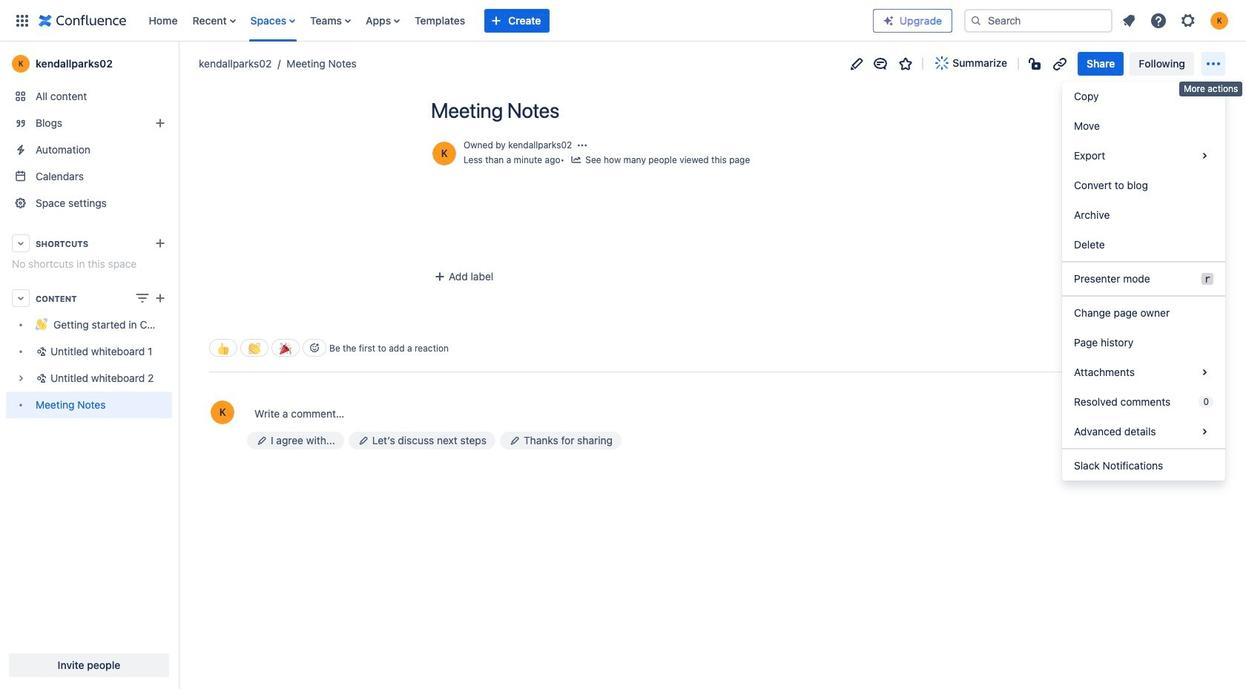 Task type: describe. For each thing, give the bounding box(es) containing it.
list for premium "icon"
[[1116, 7, 1238, 34]]

:thumbsup: image
[[217, 343, 229, 354]]

add a comment suggestion image
[[256, 435, 268, 447]]

search image
[[971, 14, 983, 26]]

notification icon image
[[1121, 12, 1138, 29]]

thanks for sharing element
[[500, 432, 622, 450]]

Search field
[[965, 9, 1113, 32]]

settings icon image
[[1180, 12, 1198, 29]]

collapse sidebar image
[[162, 49, 194, 79]]

manage page ownership image
[[577, 140, 589, 152]]

list for appswitcher icon
[[141, 0, 873, 41]]

create image
[[151, 289, 169, 307]]

space element
[[0, 42, 178, 689]]

premium image
[[883, 14, 895, 26]]

no restrictions image
[[1028, 55, 1046, 72]]

0 vertical spatial more information about kendallparks02 image
[[431, 140, 458, 167]]

copy link image
[[566, 101, 583, 119]]



Task type: vqa. For each thing, say whether or not it's contained in the screenshot.
:clap: icon at the left
yes



Task type: locate. For each thing, give the bounding box(es) containing it.
2 add a comment suggestion image from the left
[[509, 435, 521, 447]]

1 add a comment suggestion image from the left
[[358, 435, 369, 447]]

let's discuss next steps element
[[349, 432, 496, 450]]

0 horizontal spatial add a comment suggestion image
[[358, 435, 369, 447]]

add a comment suggestion image for "let's discuss next steps" 'element'
[[358, 435, 369, 447]]

global element
[[9, 0, 873, 41]]

banner
[[0, 0, 1247, 42]]

tree
[[6, 312, 172, 419]]

1 vertical spatial more information about kendallparks02 image
[[209, 400, 236, 426]]

add shortcut image
[[151, 235, 169, 252]]

more actions image
[[1205, 55, 1223, 72]]

add a comment suggestion image for thanks for sharing element
[[509, 435, 521, 447]]

more information about kendallparks02 image
[[431, 140, 458, 167], [209, 400, 236, 426]]

0 horizontal spatial more information about kendallparks02 image
[[209, 400, 236, 426]]

add a comment suggestion image inside thanks for sharing element
[[509, 435, 521, 447]]

confluence image
[[39, 12, 127, 29], [39, 12, 127, 29]]

add reaction image
[[309, 342, 321, 354]]

1 horizontal spatial list
[[1116, 7, 1238, 34]]

tree inside space element
[[6, 312, 172, 419]]

change view image
[[134, 289, 151, 307]]

i agree with... element
[[247, 432, 344, 450]]

Add label text field
[[430, 270, 544, 285]]

None search field
[[965, 9, 1113, 32]]

:thumbsup: image
[[217, 343, 229, 354]]

1 horizontal spatial add a comment suggestion image
[[509, 435, 521, 447]]

add a comment suggestion image
[[358, 435, 369, 447], [509, 435, 521, 447]]

1 horizontal spatial more information about kendallparks02 image
[[431, 140, 458, 167]]

edit this page image
[[848, 55, 866, 72]]

list
[[141, 0, 873, 41], [1116, 7, 1238, 34]]

star image
[[897, 55, 915, 72]]

:clap: image
[[249, 343, 260, 354], [249, 343, 260, 354]]

:tada: image
[[280, 343, 292, 354], [280, 343, 292, 354]]

copy link image
[[1052, 55, 1069, 72]]

your profile and preferences image
[[1211, 12, 1229, 29]]

appswitcher icon image
[[13, 12, 31, 29]]

0 horizontal spatial list
[[141, 0, 873, 41]]

add a comment suggestion image inside "let's discuss next steps" 'element'
[[358, 435, 369, 447]]

help icon image
[[1150, 12, 1168, 29]]

create a blog image
[[151, 114, 169, 132]]



